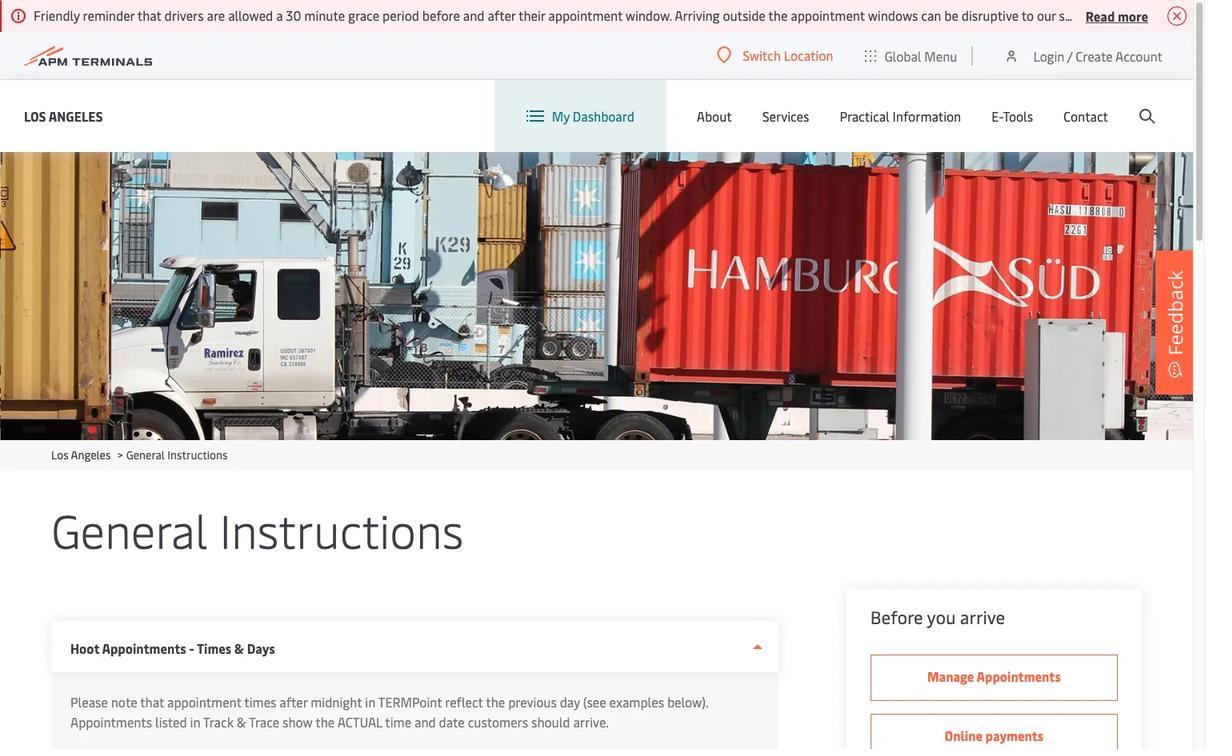 Task type: vqa. For each thing, say whether or not it's contained in the screenshot.
Global Menu
yes



Task type: describe. For each thing, give the bounding box(es) containing it.
before
[[871, 605, 923, 629]]

0 horizontal spatial the
[[316, 713, 335, 731]]

los for los angeles > general instructions
[[51, 447, 69, 463]]

1 vertical spatial los angeles link
[[51, 447, 111, 463]]

midnight
[[311, 693, 362, 711]]

account
[[1116, 47, 1163, 64]]

global menu button
[[849, 32, 974, 80]]

los angeles
[[24, 107, 103, 124]]

time
[[385, 713, 411, 731]]

switch location
[[743, 46, 833, 64]]

services
[[762, 107, 809, 125]]

login
[[1034, 47, 1065, 64]]

and
[[415, 713, 436, 731]]

e-tools
[[992, 107, 1033, 125]]

tools
[[1003, 107, 1033, 125]]

about
[[697, 107, 732, 125]]

1 vertical spatial instructions
[[220, 498, 464, 561]]

arrive.
[[573, 713, 609, 731]]

0 vertical spatial instructions
[[167, 447, 228, 463]]

manage appointments link
[[871, 655, 1118, 701]]

my dashboard button
[[526, 80, 634, 152]]

show
[[283, 713, 313, 731]]

reflect
[[445, 693, 483, 711]]

contact
[[1064, 107, 1108, 125]]

practical
[[840, 107, 890, 125]]

online payments link
[[871, 714, 1118, 749]]

los angeles > general instructions
[[51, 447, 228, 463]]

termpoint
[[378, 693, 442, 711]]

hoot appointments - times & days
[[70, 639, 275, 657]]

arrive
[[960, 605, 1005, 629]]

e-tools button
[[992, 80, 1033, 152]]

general instructions
[[51, 498, 464, 561]]

switch
[[743, 46, 781, 64]]

read more
[[1086, 7, 1148, 24]]

times
[[197, 639, 231, 657]]

1 horizontal spatial the
[[486, 693, 505, 711]]

times
[[244, 693, 276, 711]]

login / create account link
[[1004, 32, 1163, 79]]

practical information
[[840, 107, 961, 125]]

global menu
[[885, 47, 958, 64]]

more
[[1118, 7, 1148, 24]]

driver information image
[[0, 152, 1193, 440]]

close alert image
[[1168, 6, 1187, 26]]

should
[[531, 713, 570, 731]]

angeles for los angeles
[[49, 107, 103, 124]]

location
[[784, 46, 833, 64]]

appointments for manage
[[977, 667, 1061, 685]]

menu
[[925, 47, 958, 64]]

feedback button
[[1156, 250, 1196, 395]]



Task type: locate. For each thing, give the bounding box(es) containing it.
appointments up payments
[[977, 667, 1061, 685]]

listed
[[155, 713, 187, 731]]

you
[[927, 605, 956, 629]]

1 horizontal spatial in
[[365, 693, 375, 711]]

general down >
[[51, 498, 208, 561]]

payments
[[986, 727, 1044, 744]]

1 vertical spatial the
[[316, 713, 335, 731]]

1 vertical spatial in
[[190, 713, 200, 731]]

contact button
[[1064, 80, 1108, 152]]

before you arrive
[[871, 605, 1005, 629]]

&
[[234, 639, 244, 657], [237, 713, 246, 731]]

dashboard
[[573, 107, 634, 125]]

previous
[[508, 693, 557, 711]]

date
[[439, 713, 465, 731]]

>
[[117, 447, 123, 463]]

read
[[1086, 7, 1115, 24]]

1 vertical spatial &
[[237, 713, 246, 731]]

note
[[111, 693, 137, 711]]

appointments for hoot
[[102, 639, 186, 657]]

0 vertical spatial &
[[234, 639, 244, 657]]

login / create account
[[1034, 47, 1163, 64]]

1 horizontal spatial los
[[51, 447, 69, 463]]

the
[[486, 693, 505, 711], [316, 713, 335, 731]]

actual
[[337, 713, 382, 731]]

in up actual
[[365, 693, 375, 711]]

appointments
[[102, 639, 186, 657], [977, 667, 1061, 685], [70, 713, 152, 731]]

1 vertical spatial general
[[51, 498, 208, 561]]

create
[[1076, 47, 1113, 64]]

day
[[560, 693, 580, 711]]

online payments
[[945, 727, 1044, 744]]

& left trace
[[237, 713, 246, 731]]

trace
[[249, 713, 279, 731]]

appointments inside dropdown button
[[102, 639, 186, 657]]

my dashboard
[[552, 107, 634, 125]]

practical information button
[[840, 80, 961, 152]]

services button
[[762, 80, 809, 152]]

0 vertical spatial los
[[24, 107, 46, 124]]

switch location button
[[717, 46, 833, 64]]

& left days
[[234, 639, 244, 657]]

hoot
[[70, 639, 99, 657]]

hoot appointments - times & days button
[[51, 621, 778, 672]]

after
[[280, 693, 308, 711]]

the down "midnight"
[[316, 713, 335, 731]]

in
[[365, 693, 375, 711], [190, 713, 200, 731]]

los
[[24, 107, 46, 124], [51, 447, 69, 463]]

customers
[[468, 713, 528, 731]]

in down appointment
[[190, 713, 200, 731]]

days
[[247, 639, 275, 657]]

0 vertical spatial appointments
[[102, 639, 186, 657]]

0 vertical spatial in
[[365, 693, 375, 711]]

appointment
[[167, 693, 241, 711]]

manage appointments
[[928, 667, 1061, 685]]

appointments left -
[[102, 639, 186, 657]]

/
[[1067, 47, 1073, 64]]

& inside dropdown button
[[234, 639, 244, 657]]

global
[[885, 47, 922, 64]]

los for los angeles
[[24, 107, 46, 124]]

2 vertical spatial appointments
[[70, 713, 152, 731]]

below).
[[667, 693, 708, 711]]

angeles for los angeles > general instructions
[[71, 447, 111, 463]]

online
[[945, 727, 983, 744]]

0 vertical spatial angeles
[[49, 107, 103, 124]]

instructions
[[167, 447, 228, 463], [220, 498, 464, 561]]

my
[[552, 107, 570, 125]]

los angeles link
[[24, 106, 103, 126], [51, 447, 111, 463]]

(see
[[583, 693, 606, 711]]

appointments inside 'please note that appointment times after midnight in termpoint reflect the previous day (see examples below). appointments listed in track & trace show the actual time and date customers should arrive.'
[[70, 713, 152, 731]]

0 horizontal spatial los
[[24, 107, 46, 124]]

track
[[203, 713, 234, 731]]

about button
[[697, 80, 732, 152]]

manage
[[928, 667, 974, 685]]

general
[[126, 447, 165, 463], [51, 498, 208, 561]]

0 vertical spatial general
[[126, 447, 165, 463]]

examples
[[610, 693, 664, 711]]

angeles
[[49, 107, 103, 124], [71, 447, 111, 463]]

1 vertical spatial los
[[51, 447, 69, 463]]

1 vertical spatial angeles
[[71, 447, 111, 463]]

that
[[140, 693, 164, 711]]

-
[[189, 639, 194, 657]]

0 horizontal spatial in
[[190, 713, 200, 731]]

0 vertical spatial los angeles link
[[24, 106, 103, 126]]

& inside 'please note that appointment times after midnight in termpoint reflect the previous day (see examples below). appointments listed in track & trace show the actual time and date customers should arrive.'
[[237, 713, 246, 731]]

the up customers
[[486, 693, 505, 711]]

0 vertical spatial the
[[486, 693, 505, 711]]

please
[[70, 693, 108, 711]]

1 vertical spatial appointments
[[977, 667, 1061, 685]]

appointments down the note
[[70, 713, 152, 731]]

information
[[893, 107, 961, 125]]

general right >
[[126, 447, 165, 463]]

read more button
[[1086, 6, 1148, 26]]

feedback
[[1162, 270, 1188, 355]]

e-
[[992, 107, 1003, 125]]

please note that appointment times after midnight in termpoint reflect the previous day (see examples below). appointments listed in track & trace show the actual time and date customers should arrive.
[[70, 693, 708, 731]]



